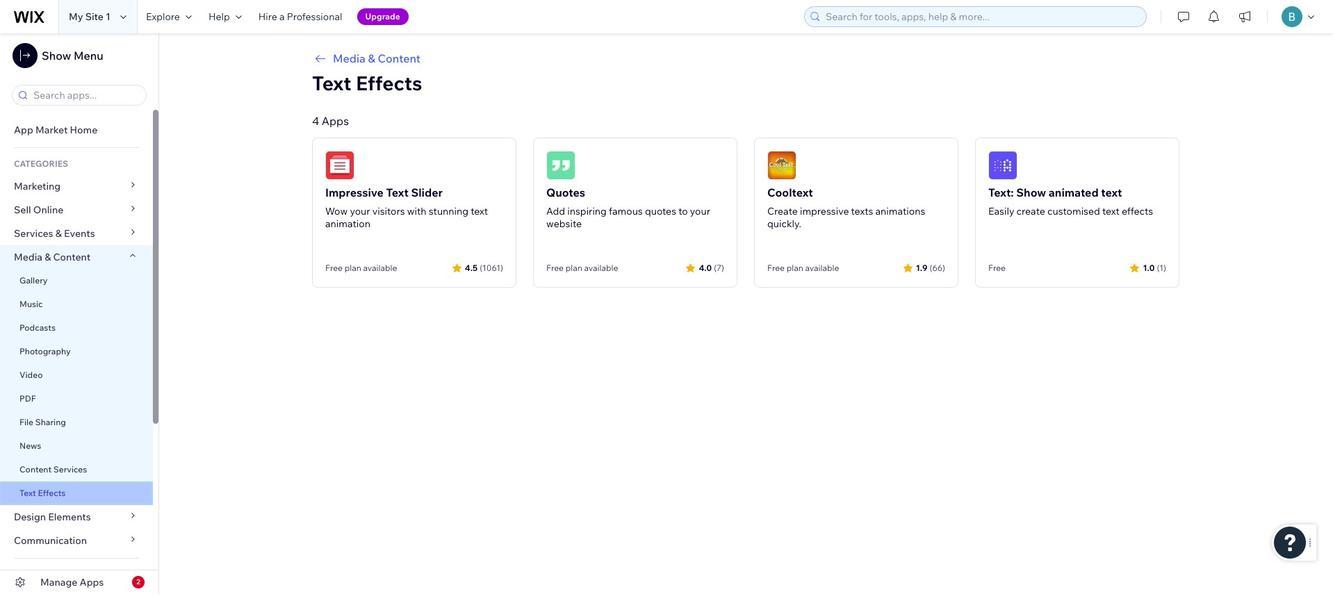 Task type: locate. For each thing, give the bounding box(es) containing it.
with
[[407, 205, 426, 218]]

website
[[546, 218, 582, 230]]

3 free from the left
[[767, 263, 785, 273]]

plan
[[345, 263, 361, 273], [566, 263, 582, 273], [787, 263, 803, 273]]

1 horizontal spatial free plan available
[[546, 263, 618, 273]]

plan down quickly.
[[787, 263, 803, 273]]

to
[[679, 205, 688, 218]]

1 horizontal spatial show
[[1016, 186, 1046, 199]]

2 horizontal spatial content
[[378, 51, 421, 65]]

0 vertical spatial text effects
[[312, 71, 422, 95]]

plan for create
[[787, 263, 803, 273]]

1 vertical spatial content
[[53, 251, 91, 263]]

design
[[14, 511, 46, 523]]

2 horizontal spatial text
[[386, 186, 409, 199]]

free down easily at the top right of the page
[[988, 263, 1006, 273]]

1 vertical spatial media
[[14, 251, 42, 263]]

0 vertical spatial effects
[[356, 71, 422, 95]]

design elements
[[14, 511, 91, 523]]

apps right manage
[[80, 576, 104, 589]]

text
[[312, 71, 351, 95], [386, 186, 409, 199], [19, 488, 36, 498]]

0 vertical spatial show
[[42, 49, 71, 63]]

0 vertical spatial apps
[[322, 114, 349, 128]]

create
[[767, 205, 798, 218]]

plan down animation
[[345, 263, 361, 273]]

4
[[312, 114, 319, 128]]

free down quickly.
[[767, 263, 785, 273]]

2 horizontal spatial plan
[[787, 263, 803, 273]]

4.5
[[465, 262, 478, 273]]

pdf link
[[0, 387, 153, 411]]

1 horizontal spatial &
[[55, 227, 62, 240]]

gallery link
[[0, 269, 153, 293]]

events
[[64, 227, 95, 240]]

free for text
[[325, 263, 343, 273]]

services down sell online
[[14, 227, 53, 240]]

cooltext create impressive texts animations quickly.
[[767, 186, 925, 230]]

1 horizontal spatial available
[[584, 263, 618, 273]]

categories
[[14, 158, 68, 169]]

available
[[363, 263, 397, 273], [584, 263, 618, 273], [805, 263, 839, 273]]

text
[[1101, 186, 1122, 199], [471, 205, 488, 218], [1102, 205, 1120, 218]]

text inside the sidebar element
[[19, 488, 36, 498]]

online
[[33, 204, 64, 216]]

content up the gallery link at top left
[[53, 251, 91, 263]]

(66)
[[930, 262, 945, 273]]

0 horizontal spatial apps
[[80, 576, 104, 589]]

available down 'impressive' at the top of page
[[805, 263, 839, 273]]

text effects up design elements
[[19, 488, 66, 498]]

wow
[[325, 205, 348, 218]]

services
[[14, 227, 53, 240], [53, 464, 87, 475]]

0 horizontal spatial media
[[14, 251, 42, 263]]

services down news link
[[53, 464, 87, 475]]

media
[[333, 51, 366, 65], [14, 251, 42, 263]]

& down 'services & events'
[[45, 251, 51, 263]]

photography link
[[0, 340, 153, 364]]

0 vertical spatial media & content link
[[312, 50, 1180, 67]]

1 horizontal spatial your
[[690, 205, 710, 218]]

1 available from the left
[[363, 263, 397, 273]]

2 free from the left
[[546, 263, 564, 273]]

1 horizontal spatial text
[[312, 71, 351, 95]]

available down inspiring
[[584, 263, 618, 273]]

plan down website
[[566, 263, 582, 273]]

2 horizontal spatial &
[[368, 51, 375, 65]]

gallery
[[19, 275, 48, 286]]

0 vertical spatial media & content
[[333, 51, 421, 65]]

1 vertical spatial media & content link
[[0, 245, 153, 269]]

impressive text slider logo image
[[325, 151, 354, 180]]

text effects
[[312, 71, 422, 95], [19, 488, 66, 498]]

3 available from the left
[[805, 263, 839, 273]]

0 horizontal spatial text effects
[[19, 488, 66, 498]]

media up gallery
[[14, 251, 42, 263]]

2 horizontal spatial free plan available
[[767, 263, 839, 273]]

explore
[[14, 569, 53, 580]]

4.5 (1061)
[[465, 262, 503, 273]]

free
[[325, 263, 343, 273], [546, 263, 564, 273], [767, 263, 785, 273], [988, 263, 1006, 273]]

2 plan from the left
[[566, 263, 582, 273]]

2 vertical spatial &
[[45, 251, 51, 263]]

apps right 4
[[322, 114, 349, 128]]

3 free plan available from the left
[[767, 263, 839, 273]]

&
[[368, 51, 375, 65], [55, 227, 62, 240], [45, 251, 51, 263]]

communication link
[[0, 529, 153, 553]]

text up 4 apps
[[312, 71, 351, 95]]

1 horizontal spatial media
[[333, 51, 366, 65]]

available for impressive
[[805, 263, 839, 273]]

4.0
[[699, 262, 712, 273]]

my
[[69, 10, 83, 23]]

1 plan from the left
[[345, 263, 361, 273]]

famous
[[609, 205, 643, 218]]

show up 'create'
[[1016, 186, 1046, 199]]

apps
[[322, 114, 349, 128], [80, 576, 104, 589]]

your down "impressive"
[[350, 205, 370, 218]]

text: show animated text logo image
[[988, 151, 1018, 180]]

1 horizontal spatial plan
[[566, 263, 582, 273]]

0 horizontal spatial plan
[[345, 263, 361, 273]]

free plan available down quickly.
[[767, 263, 839, 273]]

sidebar element
[[0, 33, 159, 594]]

1 vertical spatial effects
[[38, 488, 66, 498]]

content services link
[[0, 458, 153, 482]]

1 vertical spatial &
[[55, 227, 62, 240]]

media & content down 'services & events'
[[14, 251, 91, 263]]

inspiring
[[567, 205, 607, 218]]

1 horizontal spatial apps
[[322, 114, 349, 128]]

sell
[[14, 204, 31, 216]]

media down upgrade button
[[333, 51, 366, 65]]

animated
[[1049, 186, 1099, 199]]

3 plan from the left
[[787, 263, 803, 273]]

effects down content services
[[38, 488, 66, 498]]

services & events link
[[0, 222, 153, 245]]

free down website
[[546, 263, 564, 273]]

& left events
[[55, 227, 62, 240]]

2 your from the left
[[690, 205, 710, 218]]

text:
[[988, 186, 1014, 199]]

content down news
[[19, 464, 51, 475]]

0 horizontal spatial &
[[45, 251, 51, 263]]

my site 1
[[69, 10, 110, 23]]

apps inside the sidebar element
[[80, 576, 104, 589]]

home
[[70, 124, 98, 136]]

0 horizontal spatial effects
[[38, 488, 66, 498]]

effects down upgrade button
[[356, 71, 422, 95]]

free plan available down animation
[[325, 263, 397, 273]]

1.9
[[916, 262, 928, 273]]

0 horizontal spatial available
[[363, 263, 397, 273]]

pdf
[[19, 393, 36, 404]]

0 horizontal spatial media & content link
[[0, 245, 153, 269]]

(1061)
[[480, 262, 503, 273]]

news
[[19, 441, 41, 451]]

free for create
[[767, 263, 785, 273]]

news link
[[0, 434, 153, 458]]

0 vertical spatial text
[[312, 71, 351, 95]]

free plan available down website
[[546, 263, 618, 273]]

0 vertical spatial content
[[378, 51, 421, 65]]

1 vertical spatial apps
[[80, 576, 104, 589]]

0 horizontal spatial your
[[350, 205, 370, 218]]

your
[[350, 205, 370, 218], [690, 205, 710, 218]]

text up visitors at top left
[[386, 186, 409, 199]]

show menu
[[42, 49, 103, 63]]

sell online link
[[0, 198, 153, 222]]

quotes
[[645, 205, 676, 218]]

your right 'to'
[[690, 205, 710, 218]]

0 horizontal spatial free plan available
[[325, 263, 397, 273]]

text inside impressive text slider wow your visitors with stunning text animation
[[471, 205, 488, 218]]

media & content down upgrade button
[[333, 51, 421, 65]]

free down animation
[[325, 263, 343, 273]]

1 horizontal spatial media & content
[[333, 51, 421, 65]]

2 free plan available from the left
[[546, 263, 618, 273]]

1 free plan available from the left
[[325, 263, 397, 273]]

1 vertical spatial show
[[1016, 186, 1046, 199]]

1 free from the left
[[325, 263, 343, 273]]

1 your from the left
[[350, 205, 370, 218]]

quotes logo image
[[546, 151, 576, 180]]

show
[[42, 49, 71, 63], [1016, 186, 1046, 199]]

2
[[136, 578, 140, 587]]

1 vertical spatial text
[[386, 186, 409, 199]]

1 vertical spatial media & content
[[14, 251, 91, 263]]

content services
[[19, 464, 87, 475]]

apps for manage apps
[[80, 576, 104, 589]]

0 horizontal spatial content
[[19, 464, 51, 475]]

2 available from the left
[[584, 263, 618, 273]]

apps for 4 apps
[[322, 114, 349, 128]]

text effects up 4 apps
[[312, 71, 422, 95]]

2 horizontal spatial available
[[805, 263, 839, 273]]

content down upgrade button
[[378, 51, 421, 65]]

0 vertical spatial media
[[333, 51, 366, 65]]

0 horizontal spatial text
[[19, 488, 36, 498]]

0 vertical spatial &
[[368, 51, 375, 65]]

1 horizontal spatial content
[[53, 251, 91, 263]]

& for the bottommost media & content link
[[45, 251, 51, 263]]

text right stunning
[[471, 205, 488, 218]]

2 vertical spatial text
[[19, 488, 36, 498]]

marketing link
[[0, 174, 153, 198]]

1 vertical spatial text effects
[[19, 488, 66, 498]]

available down animation
[[363, 263, 397, 273]]

text up design
[[19, 488, 36, 498]]

0 horizontal spatial media & content
[[14, 251, 91, 263]]

& down upgrade button
[[368, 51, 375, 65]]

show left menu
[[42, 49, 71, 63]]

0 horizontal spatial show
[[42, 49, 71, 63]]

animations
[[875, 205, 925, 218]]



Task type: describe. For each thing, give the bounding box(es) containing it.
show menu button
[[13, 43, 103, 68]]

your inside the quotes add inspiring famous quotes to your website
[[690, 205, 710, 218]]

quotes add inspiring famous quotes to your website
[[546, 186, 710, 230]]

video link
[[0, 364, 153, 387]]

available for slider
[[363, 263, 397, 273]]

cooltext logo image
[[767, 151, 797, 180]]

free plan available for text
[[325, 263, 397, 273]]

text effects inside text effects link
[[19, 488, 66, 498]]

animation
[[325, 218, 370, 230]]

help
[[208, 10, 230, 23]]

cooltext
[[767, 186, 813, 199]]

file sharing link
[[0, 411, 153, 434]]

0 vertical spatial services
[[14, 227, 53, 240]]

text effects link
[[0, 482, 153, 505]]

file sharing
[[19, 417, 66, 427]]

professional
[[287, 10, 342, 23]]

upgrade
[[365, 11, 400, 22]]

free for add
[[546, 263, 564, 273]]

(7)
[[714, 262, 724, 273]]

app
[[14, 124, 33, 136]]

impressive text slider wow your visitors with stunning text animation
[[325, 186, 488, 230]]

services & events
[[14, 227, 95, 240]]

site
[[85, 10, 104, 23]]

free plan available for add
[[546, 263, 618, 273]]

your inside impressive text slider wow your visitors with stunning text animation
[[350, 205, 370, 218]]

elements
[[48, 511, 91, 523]]

impressive
[[325, 186, 384, 199]]

4 apps
[[312, 114, 349, 128]]

music
[[19, 299, 43, 309]]

manage apps
[[40, 576, 104, 589]]

1 horizontal spatial text effects
[[312, 71, 422, 95]]

podcasts
[[19, 323, 56, 333]]

4.0 (7)
[[699, 262, 724, 273]]

hire
[[258, 10, 277, 23]]

hire a professional link
[[250, 0, 351, 33]]

explore
[[146, 10, 180, 23]]

customised
[[1047, 205, 1100, 218]]

design elements link
[[0, 505, 153, 529]]

sell online
[[14, 204, 64, 216]]

1.0
[[1143, 262, 1155, 273]]

& for services & events link
[[55, 227, 62, 240]]

communication
[[14, 535, 89, 547]]

text left 'effects'
[[1102, 205, 1120, 218]]

hire a professional
[[258, 10, 342, 23]]

media & content inside the sidebar element
[[14, 251, 91, 263]]

market
[[35, 124, 68, 136]]

sharing
[[35, 417, 66, 427]]

music link
[[0, 293, 153, 316]]

photography
[[19, 346, 71, 357]]

plan for add
[[566, 263, 582, 273]]

show inside button
[[42, 49, 71, 63]]

podcasts link
[[0, 316, 153, 340]]

1
[[106, 10, 110, 23]]

create
[[1017, 205, 1045, 218]]

text inside impressive text slider wow your visitors with stunning text animation
[[386, 186, 409, 199]]

1 vertical spatial services
[[53, 464, 87, 475]]

manage
[[40, 576, 77, 589]]

media inside the sidebar element
[[14, 251, 42, 263]]

plan for text
[[345, 263, 361, 273]]

add
[[546, 205, 565, 218]]

help button
[[200, 0, 250, 33]]

stunning
[[429, 205, 469, 218]]

video
[[19, 370, 43, 380]]

available for inspiring
[[584, 263, 618, 273]]

slider
[[411, 186, 443, 199]]

app market home
[[14, 124, 98, 136]]

2 vertical spatial content
[[19, 464, 51, 475]]

text: show animated text easily create customised text effects
[[988, 186, 1153, 218]]

effects inside the sidebar element
[[38, 488, 66, 498]]

easily
[[988, 205, 1014, 218]]

effects
[[1122, 205, 1153, 218]]

a
[[279, 10, 285, 23]]

quickly.
[[767, 218, 801, 230]]

marketing
[[14, 180, 61, 193]]

1.0 (1)
[[1143, 262, 1166, 273]]

1.9 (66)
[[916, 262, 945, 273]]

4 free from the left
[[988, 263, 1006, 273]]

1 horizontal spatial effects
[[356, 71, 422, 95]]

upgrade button
[[357, 8, 409, 25]]

visitors
[[372, 205, 405, 218]]

quotes
[[546, 186, 585, 199]]

file
[[19, 417, 33, 427]]

free plan available for create
[[767, 263, 839, 273]]

text up 'effects'
[[1101, 186, 1122, 199]]

texts
[[851, 205, 873, 218]]

Search for tools, apps, help & more... field
[[822, 7, 1142, 26]]

Search apps... field
[[29, 85, 142, 105]]

show inside text: show animated text easily create customised text effects
[[1016, 186, 1046, 199]]

(1)
[[1157, 262, 1166, 273]]

1 horizontal spatial media & content link
[[312, 50, 1180, 67]]



Task type: vqa. For each thing, say whether or not it's contained in the screenshot.


